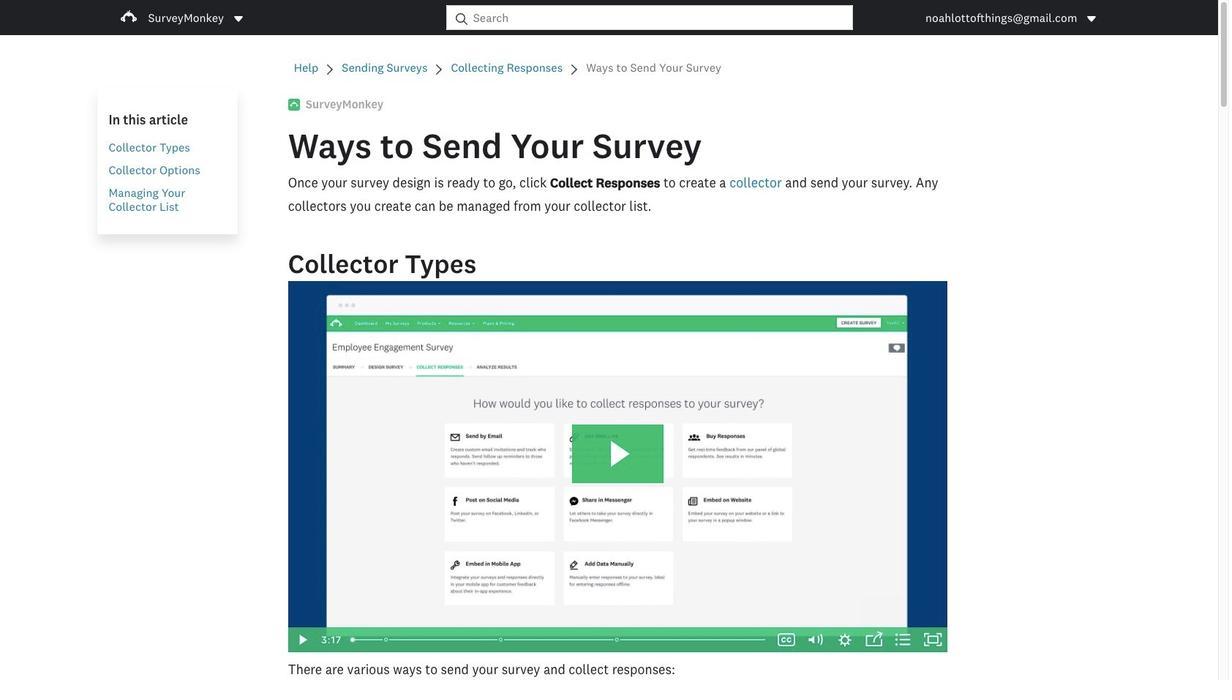 Task type: describe. For each thing, give the bounding box(es) containing it.
2 open image from the left
[[1087, 13, 1099, 25]]

video element
[[288, 281, 948, 652]]

Search text field
[[468, 6, 853, 29]]

open image for 2nd open image
[[1088, 16, 1097, 22]]

open image for first open image from the left
[[234, 16, 243, 22]]



Task type: locate. For each thing, give the bounding box(es) containing it.
0 horizontal spatial open image
[[233, 13, 245, 25]]

2 open image from the left
[[1088, 16, 1097, 22]]

0 horizontal spatial open image
[[234, 16, 243, 22]]

1 open image from the left
[[234, 16, 243, 22]]

1 horizontal spatial open image
[[1087, 13, 1099, 25]]

chapter markers toolbar
[[353, 627, 765, 652]]

1 open image from the left
[[233, 13, 245, 25]]

open image
[[234, 16, 243, 22], [1088, 16, 1097, 22]]

playbar slider
[[342, 627, 772, 652]]

open image
[[233, 13, 245, 25], [1087, 13, 1099, 25]]

search image
[[456, 13, 468, 25], [456, 13, 468, 25]]

1 horizontal spatial open image
[[1088, 16, 1097, 22]]



Task type: vqa. For each thing, say whether or not it's contained in the screenshot.
Open icon
yes



